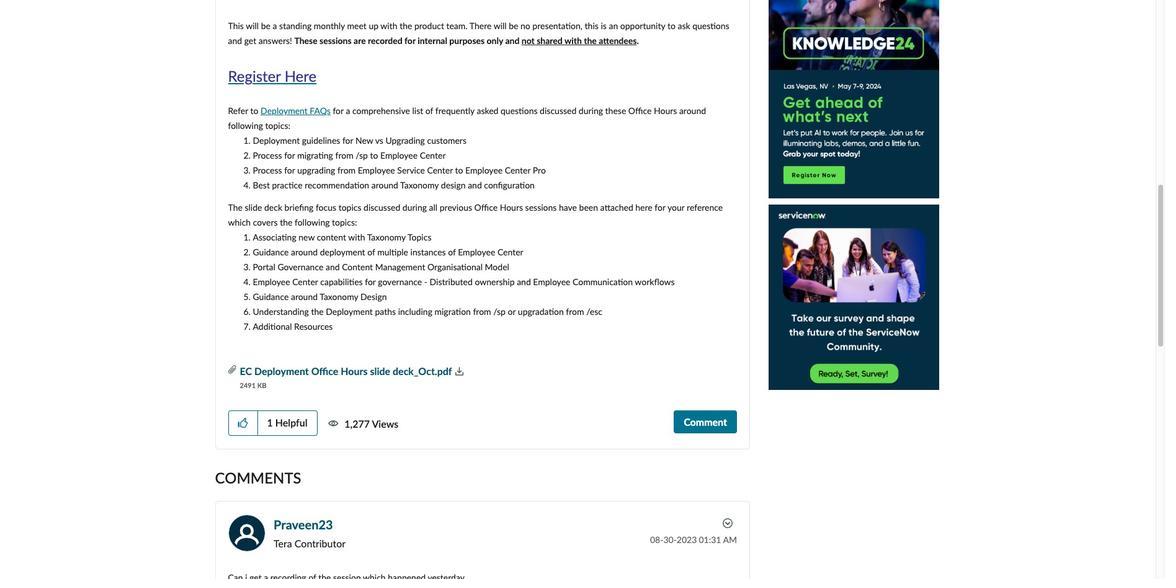 Task type: describe. For each thing, give the bounding box(es) containing it.
opportunity
[[620, 21, 665, 31]]

center down customers
[[420, 150, 446, 161]]

migration
[[435, 307, 471, 317]]

2 horizontal spatial with
[[565, 36, 582, 46]]

.
[[637, 36, 639, 46]]

during inside for a comprehensive list of frequently asked questions discussed during these office hours around following topics:
[[579, 106, 603, 116]]

views
[[372, 418, 399, 430]]

additional
[[253, 322, 292, 332]]

with inside this will be a standing monthly meet up with the product team. there will be no presentation, this is an opportunity to ask questions and get answers!
[[381, 21, 397, 31]]

1,277
[[345, 418, 370, 430]]

refer
[[228, 106, 248, 116]]

multiple
[[377, 247, 408, 258]]

recorded
[[368, 36, 402, 46]]

ec
[[240, 366, 252, 378]]

ask
[[678, 21, 690, 31]]

upgradation
[[518, 307, 564, 317]]

attachment image
[[228, 366, 240, 375]]

communication
[[573, 277, 633, 288]]

faqs
[[310, 106, 331, 116]]

2 horizontal spatial of
[[448, 247, 456, 258]]

comment
[[684, 416, 727, 428]]

attendees
[[599, 36, 637, 46]]

briefing
[[285, 203, 314, 213]]

download this attachment image
[[452, 367, 464, 377]]

1 vertical spatial taxonomy
[[367, 232, 406, 243]]

a inside this will be a standing monthly meet up with the product team. there will be no presentation, this is an opportunity to ask questions and get answers!
[[273, 21, 277, 31]]

topics: inside the slide deck briefing focus topics discussed during all previous office hours sessions have been attached here for your reference which covers the following topics: associating new content with taxonomy topics guidance around deployment of multiple instances of employee center portal governance and content management organisational model employee center capabilities for governance - distributed ownership and employee communication workflows guidance around taxonomy design understanding the deployment paths including migration from /sp or upgradation from /esc additional resources
[[332, 217, 357, 228]]

customers
[[427, 136, 467, 146]]

the slide deck briefing focus topics discussed during all previous office hours sessions have been attached here for your reference which covers the following topics: associating new content with taxonomy topics guidance around deployment of multiple instances of employee center portal governance and content management organisational model employee center capabilities for governance - distributed ownership and employee communication workflows guidance around taxonomy design understanding the deployment paths including migration from /sp or upgradation from /esc additional resources
[[228, 203, 723, 332]]

questions inside for a comprehensive list of frequently asked questions discussed during these office hours around following topics:
[[501, 106, 538, 116]]

this will be a standing monthly meet up with the product team. there will be no presentation, this is an opportunity to ask questions and get answers!
[[228, 21, 730, 46]]

capabilities
[[320, 277, 363, 288]]

topics
[[339, 203, 361, 213]]

taxonomy inside "deployment guidelines for new vs upgrading customers process for migrating from /sp to employee center process for upgrading from employee service center to employee center pro best practice recommendation around taxonomy design and configuration"
[[400, 180, 439, 191]]

up
[[369, 21, 379, 31]]

center up model
[[498, 247, 524, 258]]

list
[[412, 106, 423, 116]]

employee down portal
[[253, 277, 290, 288]]

configuration
[[484, 180, 535, 191]]

the inside this will be a standing monthly meet up with the product team. there will be no presentation, this is an opportunity to ask questions and get answers!
[[400, 21, 412, 31]]

new
[[356, 136, 373, 146]]

vs
[[375, 136, 383, 146]]

the
[[228, 203, 243, 213]]

understanding
[[253, 307, 309, 317]]

and inside "deployment guidelines for new vs upgrading customers process for migrating from /sp to employee center process for upgrading from employee service center to employee center pro best practice recommendation around taxonomy design and configuration"
[[468, 180, 482, 191]]

and up capabilities
[[326, 262, 340, 273]]

here
[[636, 203, 653, 213]]

center up configuration
[[505, 165, 531, 176]]

1 guidance from the top
[[253, 247, 289, 258]]

tera
[[274, 538, 292, 550]]

design
[[441, 180, 466, 191]]

refer to deployment faqs
[[228, 106, 331, 116]]

contributor
[[295, 538, 346, 550]]

organisational
[[428, 262, 483, 273]]

distributed
[[430, 277, 473, 288]]

standing
[[279, 21, 312, 31]]

to up design
[[455, 165, 463, 176]]

sessions inside the slide deck briefing focus topics discussed during all previous office hours sessions have been attached here for your reference which covers the following topics: associating new content with taxonomy topics guidance around deployment of multiple instances of employee center portal governance and content management organisational model employee center capabilities for governance - distributed ownership and employee communication workflows guidance around taxonomy design understanding the deployment paths including migration from /sp or upgradation from /esc additional resources
[[525, 203, 557, 213]]

with inside the slide deck briefing focus topics discussed during all previous office hours sessions have been attached here for your reference which covers the following topics: associating new content with taxonomy topics guidance around deployment of multiple instances of employee center portal governance and content management organisational model employee center capabilities for governance - distributed ownership and employee communication workflows guidance around taxonomy design understanding the deployment paths including migration from /sp or upgradation from /esc additional resources
[[348, 232, 365, 243]]

of inside for a comprehensive list of frequently asked questions discussed during these office hours around following topics:
[[426, 106, 433, 116]]

employee down upgrading
[[380, 150, 418, 161]]

deck_oct.pdf
[[393, 366, 452, 378]]

around inside for a comprehensive list of frequently asked questions discussed during these office hours around following topics:
[[679, 106, 706, 116]]

associating
[[253, 232, 296, 243]]

covers
[[253, 217, 278, 228]]

monthly
[[314, 21, 345, 31]]

an
[[609, 21, 618, 31]]

deck
[[264, 203, 282, 213]]

1 helpful
[[267, 417, 308, 429]]

and right ownership
[[517, 277, 531, 288]]

from left "/esc"
[[566, 307, 584, 317]]

management
[[375, 262, 425, 273]]

focus
[[316, 203, 336, 213]]

register here
[[228, 67, 317, 85]]

workflows
[[635, 277, 675, 288]]

discussed inside the slide deck briefing focus topics discussed during all previous office hours sessions have been attached here for your reference which covers the following topics: associating new content with taxonomy topics guidance around deployment of multiple instances of employee center portal governance and content management organisational model employee center capabilities for governance - distributed ownership and employee communication workflows guidance around taxonomy design understanding the deployment paths including migration from /sp or upgradation from /esc additional resources
[[364, 203, 400, 213]]

for inside for a comprehensive list of frequently asked questions discussed during these office hours around following topics:
[[333, 106, 344, 116]]

for left internal
[[405, 36, 416, 46]]

content
[[342, 262, 373, 273]]

pro
[[533, 165, 546, 176]]

for left migrating
[[284, 150, 295, 161]]

migrating
[[297, 150, 333, 161]]

these
[[605, 106, 626, 116]]

a inside for a comprehensive list of frequently asked questions discussed during these office hours around following topics:
[[346, 106, 350, 116]]

ec deployment office hours slide deck_oct.pdf link
[[240, 366, 452, 378]]

and left not
[[505, 36, 520, 46]]

been
[[579, 203, 598, 213]]

comment link
[[674, 411, 737, 434]]

praveen23 tera contributor
[[274, 517, 346, 550]]

design
[[361, 292, 387, 302]]

/sp inside the slide deck briefing focus topics discussed during all previous office hours sessions have been attached here for your reference which covers the following topics: associating new content with taxonomy topics guidance around deployment of multiple instances of employee center portal governance and content management organisational model employee center capabilities for governance - distributed ownership and employee communication workflows guidance around taxonomy design understanding the deployment paths including migration from /sp or upgradation from /esc additional resources
[[493, 307, 506, 317]]

deployment faqs link
[[261, 106, 331, 116]]

1 process from the top
[[253, 150, 282, 161]]

team.
[[446, 21, 468, 31]]

employee up configuration
[[465, 165, 503, 176]]

for left new
[[342, 136, 353, 146]]

best
[[253, 180, 270, 191]]

slide inside the slide deck briefing focus topics discussed during all previous office hours sessions have been attached here for your reference which covers the following topics: associating new content with taxonomy topics guidance around deployment of multiple instances of employee center portal governance and content management organisational model employee center capabilities for governance - distributed ownership and employee communication workflows guidance around taxonomy design understanding the deployment paths including migration from /sp or upgradation from /esc additional resources
[[245, 203, 262, 213]]

governance
[[378, 277, 422, 288]]

internal
[[418, 36, 447, 46]]

kb
[[257, 382, 267, 390]]

portal
[[253, 262, 275, 273]]

service
[[397, 165, 425, 176]]

answers!
[[259, 36, 292, 46]]

hours inside for a comprehensive list of frequently asked questions discussed during these office hours around following topics:
[[654, 106, 677, 116]]

topics: inside for a comprehensive list of frequently asked questions discussed during these office hours around following topics:
[[265, 121, 290, 131]]

there
[[470, 21, 492, 31]]

ec deployment office hours slide deck_oct.pdf 2491 kb
[[240, 366, 452, 390]]

deployment inside ec deployment office hours slide deck_oct.pdf 2491 kb
[[254, 366, 309, 378]]

employee up model
[[458, 247, 495, 258]]

reference
[[687, 203, 723, 213]]

comprehensive
[[352, 106, 410, 116]]



Task type: locate. For each thing, give the bounding box(es) containing it.
governance
[[278, 262, 324, 273]]

0 horizontal spatial a
[[273, 21, 277, 31]]

center
[[420, 150, 446, 161], [427, 165, 453, 176], [505, 165, 531, 176], [498, 247, 524, 258], [292, 277, 318, 288]]

0 vertical spatial process
[[253, 150, 282, 161]]

have
[[559, 203, 577, 213]]

office right the these
[[628, 106, 652, 116]]

of
[[426, 106, 433, 116], [367, 247, 375, 258], [448, 247, 456, 258]]

topics: down the refer to deployment faqs
[[265, 121, 290, 131]]

deployment left faqs
[[261, 106, 308, 116]]

‎08-
[[650, 535, 664, 545]]

questions right ask at the top of page
[[693, 21, 730, 31]]

/esc
[[586, 307, 603, 317]]

1 horizontal spatial be
[[509, 21, 518, 31]]

0 horizontal spatial office
[[311, 366, 338, 378]]

0 vertical spatial questions
[[693, 21, 730, 31]]

and down this at top
[[228, 36, 242, 46]]

1,277 views
[[345, 418, 399, 430]]

office inside for a comprehensive list of frequently asked questions discussed during these office hours around following topics:
[[628, 106, 652, 116]]

attached
[[600, 203, 633, 213]]

1 vertical spatial following
[[295, 217, 330, 228]]

0 vertical spatial during
[[579, 106, 603, 116]]

1 horizontal spatial during
[[579, 106, 603, 116]]

questions right asked in the left top of the page
[[501, 106, 538, 116]]

taxonomy down service
[[400, 180, 439, 191]]

helpful
[[275, 417, 308, 429]]

0 vertical spatial a
[[273, 21, 277, 31]]

1 horizontal spatial with
[[381, 21, 397, 31]]

0 horizontal spatial during
[[403, 203, 427, 213]]

praveen23 link
[[274, 517, 333, 532]]

upgrading
[[297, 165, 335, 176]]

following down "refer"
[[228, 121, 263, 131]]

deployment inside the slide deck briefing focus topics discussed during all previous office hours sessions have been attached here for your reference which covers the following topics: associating new content with taxonomy topics guidance around deployment of multiple instances of employee center portal governance and content management organisational model employee center capabilities for governance - distributed ownership and employee communication workflows guidance around taxonomy design understanding the deployment paths including migration from /sp or upgradation from /esc additional resources
[[326, 307, 373, 317]]

a right faqs
[[346, 106, 350, 116]]

employee down vs
[[358, 165, 395, 176]]

2 be from the left
[[509, 21, 518, 31]]

1 vertical spatial /sp
[[493, 307, 506, 317]]

1 horizontal spatial office
[[474, 203, 498, 213]]

the left product at top
[[400, 21, 412, 31]]

0 horizontal spatial /sp
[[356, 150, 368, 161]]

questions inside this will be a standing monthly meet up with the product team. there will be no presentation, this is an opportunity to ask questions and get answers!
[[693, 21, 730, 31]]

2 guidance from the top
[[253, 292, 289, 302]]

be up answers!
[[261, 21, 271, 31]]

sessions down monthly
[[320, 36, 352, 46]]

1
[[267, 417, 273, 429]]

0 vertical spatial /sp
[[356, 150, 368, 161]]

the up resources
[[311, 307, 324, 317]]

topics
[[408, 232, 432, 243]]

1 horizontal spatial topics:
[[332, 217, 357, 228]]

1 vertical spatial hours
[[500, 203, 523, 213]]

employee up upgradation
[[533, 277, 571, 288]]

questions
[[693, 21, 730, 31], [501, 106, 538, 116]]

1 vertical spatial questions
[[501, 106, 538, 116]]

of right list
[[426, 106, 433, 116]]

deployment
[[261, 106, 308, 116], [253, 136, 300, 146], [326, 307, 373, 317], [254, 366, 309, 378]]

purposes
[[449, 36, 485, 46]]

this
[[228, 21, 244, 31]]

from down 'guidelines'
[[335, 150, 353, 161]]

the down this
[[584, 36, 597, 46]]

0 horizontal spatial be
[[261, 21, 271, 31]]

shared
[[537, 36, 563, 46]]

slide inside ec deployment office hours slide deck_oct.pdf 2491 kb
[[370, 366, 390, 378]]

with up deployment at the top of page
[[348, 232, 365, 243]]

following
[[228, 121, 263, 131], [295, 217, 330, 228]]

during inside the slide deck briefing focus topics discussed during all previous office hours sessions have been attached here for your reference which covers the following topics: associating new content with taxonomy topics guidance around deployment of multiple instances of employee center portal governance and content management organisational model employee center capabilities for governance - distributed ownership and employee communication workflows guidance around taxonomy design understanding the deployment paths including migration from /sp or upgradation from /esc additional resources
[[403, 203, 427, 213]]

2 vertical spatial hours
[[341, 366, 368, 378]]

0 horizontal spatial questions
[[501, 106, 538, 116]]

slide left deck_oct.pdf
[[370, 366, 390, 378]]

deployment
[[320, 247, 365, 258]]

these sessions are recorded for internal purposes only and not shared with the attendees .
[[294, 36, 641, 46]]

content
[[317, 232, 346, 243]]

‎08-30-2023 01:31 am
[[650, 535, 737, 545]]

resources
[[294, 322, 333, 332]]

0 horizontal spatial slide
[[245, 203, 262, 213]]

sessions left the have
[[525, 203, 557, 213]]

of up "content" on the top of the page
[[367, 247, 375, 258]]

to
[[668, 21, 676, 31], [250, 106, 258, 116], [370, 150, 378, 161], [455, 165, 463, 176]]

hours inside the slide deck briefing focus topics discussed during all previous office hours sessions have been attached here for your reference which covers the following topics: associating new content with taxonomy topics guidance around deployment of multiple instances of employee center portal governance and content management organisational model employee center capabilities for governance - distributed ownership and employee communication workflows guidance around taxonomy design understanding the deployment paths including migration from /sp or upgradation from /esc additional resources
[[500, 203, 523, 213]]

2491
[[240, 382, 256, 390]]

following inside the slide deck briefing focus topics discussed during all previous office hours sessions have been attached here for your reference which covers the following topics: associating new content with taxonomy topics guidance around deployment of multiple instances of employee center portal governance and content management organisational model employee center capabilities for governance - distributed ownership and employee communication workflows guidance around taxonomy design understanding the deployment paths including migration from /sp or upgradation from /esc additional resources
[[295, 217, 330, 228]]

sessions
[[320, 36, 352, 46], [525, 203, 557, 213]]

1 horizontal spatial following
[[295, 217, 330, 228]]

this
[[585, 21, 599, 31]]

hours up 1,277
[[341, 366, 368, 378]]

1 vertical spatial topics:
[[332, 217, 357, 228]]

0 vertical spatial sessions
[[320, 36, 352, 46]]

ownership
[[475, 277, 515, 288]]

1 horizontal spatial hours
[[500, 203, 523, 213]]

office inside ec deployment office hours slide deck_oct.pdf 2491 kb
[[311, 366, 338, 378]]

guidance up understanding
[[253, 292, 289, 302]]

be left no
[[509, 21, 518, 31]]

0 horizontal spatial sessions
[[320, 36, 352, 46]]

1 horizontal spatial a
[[346, 106, 350, 116]]

register here link
[[228, 67, 317, 85]]

1 be from the left
[[261, 21, 271, 31]]

1 vertical spatial process
[[253, 165, 282, 176]]

deployment guidelines for new vs upgrading customers process for migrating from /sp to employee center process for upgrading from employee service center to employee center pro best practice recommendation around taxonomy design and configuration
[[253, 136, 546, 191]]

discussed
[[540, 106, 577, 116], [364, 203, 400, 213]]

following inside for a comprehensive list of frequently asked questions discussed during these office hours around following topics:
[[228, 121, 263, 131]]

frequently
[[435, 106, 475, 116]]

2 vertical spatial office
[[311, 366, 338, 378]]

with down presentation,
[[565, 36, 582, 46]]

0 vertical spatial topics:
[[265, 121, 290, 131]]

deployment inside "deployment guidelines for new vs upgrading customers process for migrating from /sp to employee center process for upgrading from employee service center to employee center pro best practice recommendation around taxonomy design and configuration"
[[253, 136, 300, 146]]

during left all
[[403, 203, 427, 213]]

of up organisational
[[448, 247, 456, 258]]

practice
[[272, 180, 303, 191]]

1 vertical spatial during
[[403, 203, 427, 213]]

1 horizontal spatial sessions
[[525, 203, 557, 213]]

taxonomy
[[400, 180, 439, 191], [367, 232, 406, 243], [320, 292, 358, 302]]

slide right the
[[245, 203, 262, 213]]

2 horizontal spatial hours
[[654, 106, 677, 116]]

praveen23 image
[[228, 515, 265, 552]]

1 horizontal spatial /sp
[[493, 307, 506, 317]]

praveen23
[[274, 517, 333, 532]]

with
[[381, 21, 397, 31], [565, 36, 582, 46], [348, 232, 365, 243]]

2 vertical spatial taxonomy
[[320, 292, 358, 302]]

guidelines
[[302, 136, 340, 146]]

1 will from the left
[[246, 21, 259, 31]]

and inside this will be a standing monthly meet up with the product team. there will be no presentation, this is an opportunity to ask questions and get answers!
[[228, 36, 242, 46]]

here
[[285, 67, 317, 85]]

1 horizontal spatial will
[[494, 21, 507, 31]]

or
[[508, 307, 516, 317]]

be
[[261, 21, 271, 31], [509, 21, 518, 31]]

0 horizontal spatial topics:
[[265, 121, 290, 131]]

which
[[228, 217, 251, 228]]

topics: down the 'topics' on the top left of the page
[[332, 217, 357, 228]]

around inside "deployment guidelines for new vs upgrading customers process for migrating from /sp to employee center process for upgrading from employee service center to employee center pro best practice recommendation around taxonomy design and configuration"
[[372, 180, 398, 191]]

deployment down the refer to deployment faqs
[[253, 136, 300, 146]]

register
[[228, 67, 281, 85]]

for up design
[[365, 277, 376, 288]]

for left your
[[655, 203, 666, 213]]

/sp down new
[[356, 150, 368, 161]]

2 vertical spatial with
[[348, 232, 365, 243]]

and right design
[[468, 180, 482, 191]]

following up new
[[295, 217, 330, 228]]

get
[[244, 36, 256, 46]]

office down resources
[[311, 366, 338, 378]]

during left the these
[[579, 106, 603, 116]]

1 vertical spatial guidance
[[253, 292, 289, 302]]

and
[[228, 36, 242, 46], [505, 36, 520, 46], [468, 180, 482, 191], [326, 262, 340, 273], [517, 277, 531, 288]]

will up "get"
[[246, 21, 259, 31]]

hours right the these
[[654, 106, 677, 116]]

employee
[[380, 150, 418, 161], [358, 165, 395, 176], [465, 165, 503, 176], [458, 247, 495, 258], [253, 277, 290, 288], [533, 277, 571, 288]]

from up recommendation
[[338, 165, 356, 176]]

/sp left or in the bottom left of the page
[[493, 307, 506, 317]]

1 vertical spatial slide
[[370, 366, 390, 378]]

for up the "practice"
[[284, 165, 295, 176]]

01:31
[[699, 535, 721, 545]]

asked
[[477, 106, 499, 116]]

to down vs
[[370, 150, 378, 161]]

a up answers!
[[273, 21, 277, 31]]

0 horizontal spatial of
[[367, 247, 375, 258]]

only
[[487, 36, 503, 46]]

discussed inside for a comprehensive list of frequently asked questions discussed during these office hours around following topics:
[[540, 106, 577, 116]]

0 vertical spatial guidance
[[253, 247, 289, 258]]

office right the previous
[[474, 203, 498, 213]]

instances
[[411, 247, 446, 258]]

all
[[429, 203, 438, 213]]

the up associating
[[280, 217, 293, 228]]

am
[[723, 535, 737, 545]]

1 vertical spatial a
[[346, 106, 350, 116]]

discussed left the these
[[540, 106, 577, 116]]

these
[[294, 36, 318, 46]]

hours down configuration
[[500, 203, 523, 213]]

recommendation
[[305, 180, 369, 191]]

office inside the slide deck briefing focus topics discussed during all previous office hours sessions have been attached here for your reference which covers the following topics: associating new content with taxonomy topics guidance around deployment of multiple instances of employee center portal governance and content management organisational model employee center capabilities for governance - distributed ownership and employee communication workflows guidance around taxonomy design understanding the deployment paths including migration from /sp or upgradation from /esc additional resources
[[474, 203, 498, 213]]

0 vertical spatial following
[[228, 121, 263, 131]]

1 vertical spatial with
[[565, 36, 582, 46]]

taxonomy down capabilities
[[320, 292, 358, 302]]

0 vertical spatial office
[[628, 106, 652, 116]]

deployment down design
[[326, 307, 373, 317]]

meet
[[347, 21, 367, 31]]

1 horizontal spatial slide
[[370, 366, 390, 378]]

1 horizontal spatial discussed
[[540, 106, 577, 116]]

will
[[246, 21, 259, 31], [494, 21, 507, 31]]

is
[[601, 21, 607, 31]]

0 horizontal spatial hours
[[341, 366, 368, 378]]

including
[[398, 307, 432, 317]]

0 horizontal spatial with
[[348, 232, 365, 243]]

0 vertical spatial discussed
[[540, 106, 577, 116]]

0 vertical spatial hours
[[654, 106, 677, 116]]

0 vertical spatial taxonomy
[[400, 180, 439, 191]]

0 vertical spatial with
[[381, 21, 397, 31]]

comments
[[215, 469, 301, 487]]

discussed right the 'topics' on the top left of the page
[[364, 203, 400, 213]]

0 horizontal spatial discussed
[[364, 203, 400, 213]]

1 horizontal spatial of
[[426, 106, 433, 116]]

around
[[679, 106, 706, 116], [372, 180, 398, 191], [291, 247, 318, 258], [291, 292, 318, 302]]

for right faqs
[[333, 106, 344, 116]]

1 horizontal spatial questions
[[693, 21, 730, 31]]

/sp inside "deployment guidelines for new vs upgrading customers process for migrating from /sp to employee center process for upgrading from employee service center to employee center pro best practice recommendation around taxonomy design and configuration"
[[356, 150, 368, 161]]

0 vertical spatial slide
[[245, 203, 262, 213]]

1 vertical spatial discussed
[[364, 203, 400, 213]]

2 process from the top
[[253, 165, 282, 176]]

deployment up kb on the left of page
[[254, 366, 309, 378]]

2 horizontal spatial office
[[628, 106, 652, 116]]

taxonomy up multiple
[[367, 232, 406, 243]]

guidance down associating
[[253, 247, 289, 258]]

the
[[400, 21, 412, 31], [584, 36, 597, 46], [280, 217, 293, 228], [311, 307, 324, 317]]

0 horizontal spatial will
[[246, 21, 259, 31]]

to right "refer"
[[250, 106, 258, 116]]

your
[[668, 203, 685, 213]]

to inside this will be a standing monthly meet up with the product team. there will be no presentation, this is an opportunity to ask questions and get answers!
[[668, 21, 676, 31]]

1 vertical spatial sessions
[[525, 203, 557, 213]]

presentation,
[[533, 21, 583, 31]]

1 vertical spatial office
[[474, 203, 498, 213]]

center down governance
[[292, 277, 318, 288]]

-
[[424, 277, 428, 288]]

during
[[579, 106, 603, 116], [403, 203, 427, 213]]

to left ask at the top of page
[[668, 21, 676, 31]]

hours inside ec deployment office hours slide deck_oct.pdf 2491 kb
[[341, 366, 368, 378]]

will up only
[[494, 21, 507, 31]]

0 horizontal spatial following
[[228, 121, 263, 131]]

/sp
[[356, 150, 368, 161], [493, 307, 506, 317]]

from right the migration
[[473, 307, 491, 317]]

with right up
[[381, 21, 397, 31]]

center up design
[[427, 165, 453, 176]]

2 will from the left
[[494, 21, 507, 31]]



Task type: vqa. For each thing, say whether or not it's contained in the screenshot.
guidelines
yes



